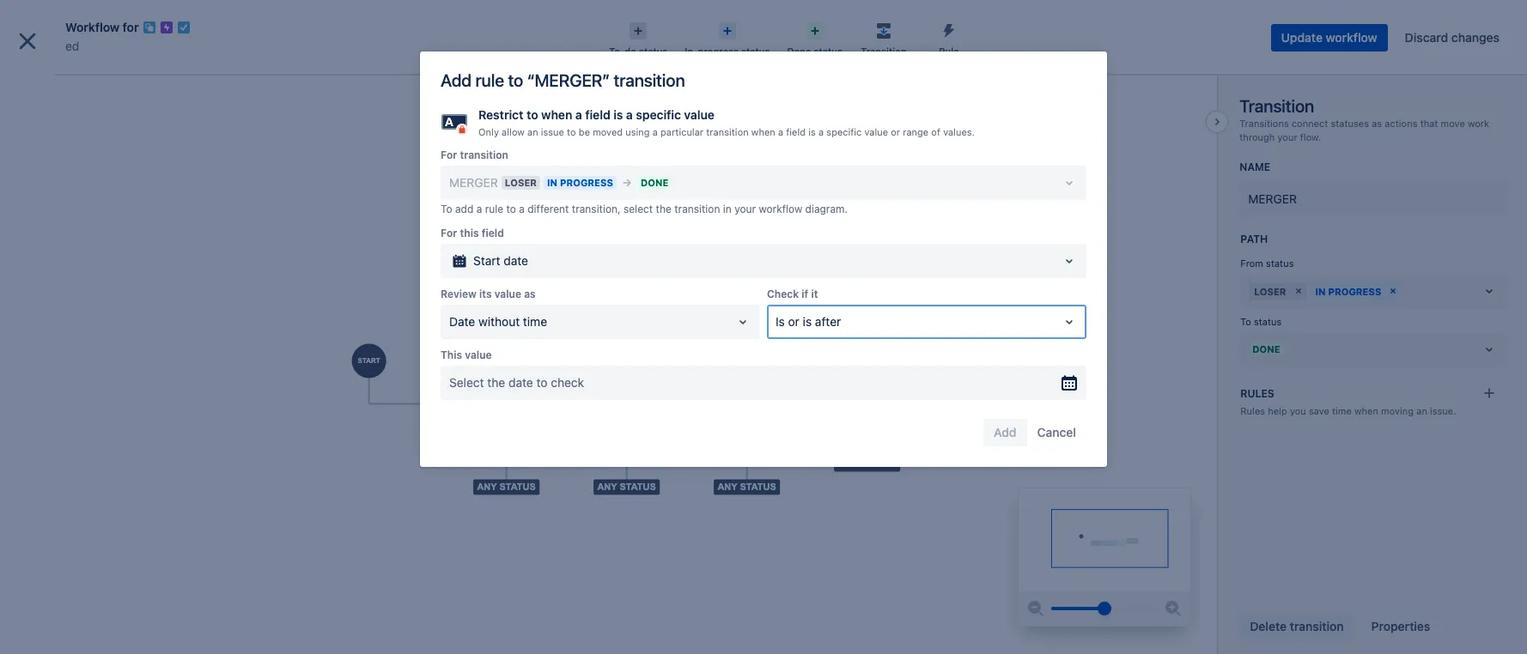 Task type: locate. For each thing, give the bounding box(es) containing it.
jira software image
[[45, 13, 160, 34], [45, 13, 160, 34]]

status right progress
[[742, 46, 770, 57]]

for left 'this'
[[441, 227, 457, 239]]

an inside restrict to when a field is a specific value only allow an issue to be moved using a particular transition when a field is a specific value or range of values.
[[528, 126, 538, 137]]

0 horizontal spatial time
[[523, 314, 547, 329]]

status right the from
[[1266, 258, 1294, 269]]

for
[[441, 148, 457, 161], [441, 227, 457, 239]]

2 horizontal spatial when
[[1355, 405, 1379, 417]]

1 horizontal spatial your
[[1278, 131, 1298, 142]]

a
[[576, 107, 582, 122], [626, 107, 633, 122], [653, 126, 658, 137], [778, 126, 784, 137], [819, 126, 824, 137], [477, 203, 482, 215], [519, 203, 525, 215]]

field up the for transition element
[[786, 126, 806, 137]]

you
[[1290, 405, 1307, 417]]

2 rules from the top
[[1241, 405, 1266, 417]]

status down loser
[[1254, 316, 1282, 327]]

1 horizontal spatial open image
[[1059, 312, 1080, 332]]

select
[[449, 375, 484, 390]]

Zoom level range field
[[1052, 592, 1158, 626]]

to down the from
[[1241, 316, 1252, 327]]

status
[[639, 46, 668, 57], [742, 46, 770, 57], [814, 46, 843, 57], [1266, 258, 1294, 269], [1254, 316, 1282, 327]]

properties button
[[1361, 613, 1441, 641]]

open image inside review its value as element
[[733, 312, 753, 332]]

workflow right update at the right
[[1326, 30, 1378, 45]]

0 horizontal spatial an
[[528, 126, 538, 137]]

transition left the rule at right top
[[861, 46, 907, 57]]

1 vertical spatial to
[[1241, 316, 1252, 327]]

specific left range
[[827, 126, 862, 137]]

open image
[[1059, 251, 1080, 271], [1480, 281, 1500, 302], [1480, 339, 1500, 360]]

2 for from the top
[[441, 227, 457, 239]]

1 horizontal spatial an
[[1417, 405, 1428, 417]]

date right start
[[504, 253, 528, 268]]

status for from status
[[1266, 258, 1294, 269]]

range
[[903, 126, 929, 137]]

2 horizontal spatial field
[[786, 126, 806, 137]]

in progress
[[1316, 286, 1382, 297]]

rules up help
[[1241, 387, 1275, 400]]

or right the is
[[788, 314, 800, 329]]

your right in
[[735, 203, 756, 215]]

status for done status
[[814, 46, 843, 57]]

transition
[[614, 70, 685, 90], [706, 126, 749, 137], [460, 148, 509, 161], [675, 203, 720, 215], [1290, 619, 1344, 634]]

0 horizontal spatial done
[[787, 46, 811, 57]]

done down to status
[[1253, 344, 1281, 355]]

0 horizontal spatial when
[[541, 107, 573, 122]]

to-do status
[[609, 46, 668, 57]]

or left range
[[891, 126, 900, 137]]

status inside in-progress status popup button
[[742, 46, 770, 57]]

1 horizontal spatial done
[[1253, 344, 1281, 355]]

update workflow
[[1282, 30, 1378, 45]]

to inside dialog
[[441, 203, 452, 215]]

transition transitions connect statuses as actions that move work through your flow.
[[1240, 96, 1490, 142]]

0 horizontal spatial specific
[[636, 107, 681, 122]]

add rule to "merger" transition dialog
[[420, 52, 1107, 467]]

start
[[473, 253, 501, 268]]

1 horizontal spatial workflow
[[1326, 30, 1378, 45]]

field
[[585, 107, 611, 122], [786, 126, 806, 137], [482, 227, 504, 239]]

delete
[[1250, 619, 1287, 634]]

0 vertical spatial done
[[787, 46, 811, 57]]

to left the add
[[441, 203, 452, 215]]

0 horizontal spatial the
[[487, 375, 505, 390]]

0 vertical spatial rules
[[1241, 387, 1275, 400]]

transition inside restrict to when a field is a specific value only allow an issue to be moved using a particular transition when a field is a specific value or range of values.
[[706, 126, 749, 137]]

1 horizontal spatial as
[[1372, 118, 1383, 129]]

update workflow button
[[1271, 24, 1388, 52]]

delete transition button
[[1240, 613, 1355, 641]]

in-progress status
[[685, 46, 770, 57]]

0 vertical spatial ed
[[65, 39, 79, 53]]

open image for loser
[[1480, 281, 1500, 302]]

for up the add
[[441, 148, 457, 161]]

transitions
[[1240, 118, 1289, 129]]

done status button
[[779, 17, 851, 58]]

open image
[[733, 312, 753, 332], [1059, 312, 1080, 332]]

rules
[[1241, 387, 1275, 400], [1241, 405, 1266, 417]]

restrict
[[479, 107, 524, 122]]

1 rules from the top
[[1241, 387, 1275, 400]]

2 vertical spatial is
[[803, 314, 812, 329]]

rules left help
[[1241, 405, 1266, 417]]

2 vertical spatial field
[[482, 227, 504, 239]]

1 horizontal spatial time
[[1333, 405, 1352, 417]]

0 horizontal spatial as
[[524, 288, 536, 300]]

as up date without time
[[524, 288, 536, 300]]

time right without
[[523, 314, 547, 329]]

time
[[523, 314, 547, 329], [1333, 405, 1352, 417]]

is left after
[[803, 314, 812, 329]]

1 vertical spatial the
[[487, 375, 505, 390]]

1 vertical spatial open image
[[1480, 281, 1500, 302]]

to
[[508, 70, 523, 90], [527, 107, 538, 122], [567, 126, 576, 137], [506, 203, 516, 215], [537, 375, 548, 390]]

0 vertical spatial to
[[441, 203, 452, 215]]

review its value as element
[[441, 305, 760, 339]]

workflow
[[1326, 30, 1378, 45], [759, 203, 803, 215]]

save
[[1309, 405, 1330, 417]]

rules for rules
[[1241, 387, 1275, 400]]

0 vertical spatial transition
[[861, 46, 907, 57]]

through
[[1240, 131, 1275, 142]]

an
[[528, 126, 538, 137], [1417, 405, 1428, 417]]

workflow inside 'add rule to "merger" transition' dialog
[[759, 203, 803, 215]]

date left check
[[509, 375, 533, 390]]

open image inside to status element
[[1480, 339, 1500, 360]]

check
[[767, 288, 799, 300]]

status right do
[[639, 46, 668, 57]]

0 vertical spatial is
[[614, 107, 623, 122]]

1 horizontal spatial specific
[[827, 126, 862, 137]]

transition for transition transitions connect statuses as actions that move work through your flow.
[[1240, 96, 1315, 116]]

0 vertical spatial date
[[504, 253, 528, 268]]

date
[[504, 253, 528, 268], [509, 375, 533, 390]]

for for for transition
[[441, 148, 457, 161]]

time right save
[[1333, 405, 1352, 417]]

0 vertical spatial your
[[1278, 131, 1298, 142]]

clear image
[[1387, 284, 1401, 298]]

2 vertical spatial open image
[[1480, 339, 1500, 360]]

1 vertical spatial workflow
[[759, 203, 803, 215]]

done right in-progress status
[[787, 46, 811, 57]]

0 horizontal spatial your
[[735, 203, 756, 215]]

is up moved
[[614, 107, 623, 122]]

in-
[[685, 46, 698, 57]]

1 vertical spatial or
[[788, 314, 800, 329]]

1 vertical spatial when
[[752, 126, 776, 137]]

to add a rule to a different transition, select the transition in your workflow diagram.
[[441, 203, 848, 215]]

this value
[[441, 349, 492, 361]]

workflow inside button
[[1326, 30, 1378, 45]]

0 vertical spatial field
[[585, 107, 611, 122]]

flow.
[[1301, 131, 1322, 142]]

1 horizontal spatial field
[[585, 107, 611, 122]]

value
[[684, 107, 715, 122], [865, 126, 888, 137], [495, 288, 522, 300], [465, 349, 492, 361]]

1 vertical spatial ed
[[52, 75, 66, 89]]

field right 'this'
[[482, 227, 504, 239]]

ed down workflow on the left of the page
[[65, 39, 79, 53]]

workflow for
[[65, 20, 139, 34]]

diagram.
[[806, 203, 848, 215]]

transition up transitions
[[1240, 96, 1315, 116]]

rule button
[[917, 17, 982, 58]]

transition right particular
[[706, 126, 749, 137]]

value left range
[[865, 126, 888, 137]]

do
[[625, 46, 637, 57]]

add
[[455, 203, 474, 215]]

status inside to-do status popup button
[[639, 46, 668, 57]]

from status
[[1241, 258, 1294, 269]]

merger
[[1249, 192, 1297, 207]]

add rule image
[[1483, 386, 1497, 400]]

open image inside 'add rule to "merger" transition' dialog
[[1059, 251, 1080, 271]]

as left "actions"
[[1372, 118, 1383, 129]]

0 vertical spatial as
[[1372, 118, 1383, 129]]

1 vertical spatial an
[[1417, 405, 1428, 417]]

group
[[7, 315, 199, 408], [7, 315, 199, 361], [7, 361, 199, 408]]

0 vertical spatial open image
[[1059, 251, 1080, 271]]

1 vertical spatial specific
[[827, 126, 862, 137]]

done inside done status popup button
[[787, 46, 811, 57]]

when left moving
[[1355, 405, 1379, 417]]

0 horizontal spatial open image
[[733, 312, 753, 332]]

for transition
[[441, 148, 509, 161]]

1 horizontal spatial or
[[891, 126, 900, 137]]

0 horizontal spatial workflow
[[759, 203, 803, 215]]

transition
[[861, 46, 907, 57], [1240, 96, 1315, 116]]

rule
[[939, 46, 959, 57]]

for
[[123, 20, 139, 34]]

open image for done
[[1480, 339, 1500, 360]]

or
[[891, 126, 900, 137], [788, 314, 800, 329]]

rule right the add
[[485, 203, 504, 215]]

an right allow
[[528, 126, 538, 137]]

0 horizontal spatial to
[[441, 203, 452, 215]]

done inside to status element
[[1253, 344, 1281, 355]]

particular
[[661, 126, 704, 137]]

to up 'restrict'
[[508, 70, 523, 90]]

0 horizontal spatial transition
[[861, 46, 907, 57]]

1 for from the top
[[441, 148, 457, 161]]

transition,
[[572, 203, 621, 215]]

of
[[932, 126, 941, 137]]

0 vertical spatial or
[[891, 126, 900, 137]]

1 vertical spatial date
[[509, 375, 533, 390]]

transition right delete
[[1290, 619, 1344, 634]]

your
[[1278, 131, 1298, 142], [735, 203, 756, 215]]

0 vertical spatial time
[[523, 314, 547, 329]]

values.
[[943, 126, 975, 137]]

your inside 'add rule to "merger" transition' dialog
[[735, 203, 756, 215]]

ed link
[[65, 36, 79, 57]]

date
[[449, 314, 475, 329]]

status left transition popup button
[[814, 46, 843, 57]]

to
[[441, 203, 452, 215], [1241, 316, 1252, 327]]

1 vertical spatial for
[[441, 227, 457, 239]]

Search field
[[1201, 10, 1373, 37]]

1 horizontal spatial transition
[[1240, 96, 1315, 116]]

to left be
[[567, 126, 576, 137]]

done
[[787, 46, 811, 57], [1253, 344, 1281, 355]]

1 horizontal spatial the
[[656, 203, 672, 215]]

0 vertical spatial an
[[528, 126, 538, 137]]

select the date to check
[[449, 375, 584, 390]]

transition inside popup button
[[861, 46, 907, 57]]

0 vertical spatial when
[[541, 107, 573, 122]]

1 vertical spatial your
[[735, 203, 756, 215]]

discard changes
[[1405, 30, 1500, 45]]

1 vertical spatial is
[[809, 126, 816, 137]]

workflow down the for transition element
[[759, 203, 803, 215]]

1 horizontal spatial when
[[752, 126, 776, 137]]

is up the for transition element
[[809, 126, 816, 137]]

date without time
[[449, 314, 547, 329]]

0 vertical spatial for
[[441, 148, 457, 161]]

0 vertical spatial the
[[656, 203, 672, 215]]

zoom out image
[[1026, 599, 1047, 619]]

from
[[1241, 258, 1264, 269]]

specific up using
[[636, 107, 681, 122]]

transition inside transition transitions connect statuses as actions that move work through your flow.
[[1240, 96, 1315, 116]]

your inside transition transitions connect statuses as actions that move work through your flow.
[[1278, 131, 1298, 142]]

is
[[614, 107, 623, 122], [809, 126, 816, 137], [803, 314, 812, 329]]

connect
[[1292, 118, 1329, 129]]

an inside dialog
[[1417, 405, 1428, 417]]

1 vertical spatial time
[[1333, 405, 1352, 417]]

2 vertical spatial when
[[1355, 405, 1379, 417]]

actions
[[1385, 118, 1418, 129]]

cancel
[[1037, 425, 1077, 440]]

rule right add
[[476, 70, 504, 90]]

1 vertical spatial rules
[[1241, 405, 1266, 417]]

1 vertical spatial done
[[1253, 344, 1281, 355]]

your left flow.
[[1278, 131, 1298, 142]]

when up the for transition element
[[752, 126, 776, 137]]

1 vertical spatial transition
[[1240, 96, 1315, 116]]

2 open image from the left
[[1059, 312, 1080, 332]]

1 vertical spatial as
[[524, 288, 536, 300]]

1 open image from the left
[[733, 312, 753, 332]]

ed down ed link at the left of the page
[[52, 75, 66, 89]]

to right 'restrict'
[[527, 107, 538, 122]]

cancel button
[[1027, 419, 1087, 447]]

status inside done status popup button
[[814, 46, 843, 57]]

it
[[811, 288, 818, 300]]

that
[[1421, 118, 1439, 129]]

0 horizontal spatial field
[[482, 227, 504, 239]]

0 vertical spatial workflow
[[1326, 30, 1378, 45]]

changes
[[1452, 30, 1500, 45]]

field up moved
[[585, 107, 611, 122]]

help
[[1268, 405, 1288, 417]]

clear image
[[1292, 284, 1306, 298]]

an left issue.
[[1417, 405, 1428, 417]]

1 horizontal spatial to
[[1241, 316, 1252, 327]]

when up issue
[[541, 107, 573, 122]]

from status element
[[1241, 274, 1507, 309]]

to inside transition dialog
[[1241, 316, 1252, 327]]



Task type: vqa. For each thing, say whether or not it's contained in the screenshot.
your
yes



Task type: describe. For each thing, give the bounding box(es) containing it.
work
[[1468, 118, 1490, 129]]

in
[[723, 203, 732, 215]]

loser
[[1255, 286, 1287, 297]]

to for to add a rule to a different transition, select the transition in your workflow diagram.
[[441, 203, 452, 215]]

ed inside transition dialog
[[65, 39, 79, 53]]

delete transition
[[1250, 619, 1344, 634]]

add rule to "merger" transition
[[441, 70, 685, 90]]

value right 'this'
[[465, 349, 492, 361]]

time inside transition dialog
[[1333, 405, 1352, 417]]

0 horizontal spatial or
[[788, 314, 800, 329]]

transition inside button
[[1290, 619, 1344, 634]]

open image for date without time
[[733, 312, 753, 332]]

0 vertical spatial specific
[[636, 107, 681, 122]]

create button
[[684, 10, 743, 37]]

to left check
[[537, 375, 548, 390]]

discard
[[1405, 30, 1449, 45]]

if
[[802, 288, 809, 300]]

transition for transition
[[861, 46, 907, 57]]

to status
[[1241, 316, 1282, 327]]

to-
[[609, 46, 625, 57]]

done status
[[787, 46, 843, 57]]

done for done status
[[787, 46, 811, 57]]

primary element
[[10, 0, 1201, 48]]

start date
[[473, 253, 528, 268]]

in
[[1316, 286, 1326, 297]]

transition down the only
[[460, 148, 509, 161]]

workflow
[[65, 20, 119, 34]]

moved
[[593, 126, 623, 137]]

name
[[1240, 161, 1271, 174]]

zoom in image
[[1164, 599, 1184, 619]]

this
[[441, 349, 462, 361]]

create banner
[[0, 0, 1528, 48]]

check
[[551, 375, 584, 390]]

status for to status
[[1254, 316, 1282, 327]]

issue
[[541, 126, 564, 137]]

is or is after
[[776, 314, 841, 329]]

add
[[441, 70, 472, 90]]

value up particular
[[684, 107, 715, 122]]

progress
[[698, 46, 739, 57]]

to-do status button
[[601, 17, 676, 58]]

as inside transition transitions connect statuses as actions that move work through your flow.
[[1372, 118, 1383, 129]]

only
[[479, 126, 499, 137]]

open image for is or is after
[[1059, 312, 1080, 332]]

"merger"
[[527, 70, 610, 90]]

moving
[[1382, 405, 1414, 417]]

0 vertical spatial rule
[[476, 70, 504, 90]]

after
[[815, 314, 841, 329]]

value right 'its'
[[495, 288, 522, 300]]

as inside 'add rule to "merger" transition' dialog
[[524, 288, 536, 300]]

1 vertical spatial field
[[786, 126, 806, 137]]

to left different
[[506, 203, 516, 215]]

without
[[479, 314, 520, 329]]

discard changes button
[[1395, 24, 1510, 52]]

progress
[[1329, 286, 1382, 297]]

transition button
[[851, 17, 917, 58]]

using
[[626, 126, 650, 137]]

restrict to when a field is a specific value only allow an issue to be moved using a particular transition when a field is a specific value or range of values.
[[479, 107, 975, 137]]

transition dialog
[[0, 0, 1528, 655]]

rules help you save time when moving an issue.
[[1241, 405, 1457, 417]]

you're in the workflow viewfinder, use the arrow keys to move it element
[[1019, 489, 1191, 592]]

create
[[694, 16, 732, 31]]

1 vertical spatial rule
[[485, 203, 504, 215]]

transition left in
[[675, 203, 720, 215]]

properties
[[1372, 619, 1431, 634]]

statuses
[[1331, 118, 1370, 129]]

to status element
[[1241, 332, 1507, 367]]

allow
[[502, 126, 525, 137]]

close workflow editor image
[[14, 27, 41, 55]]

time inside review its value as element
[[523, 314, 547, 329]]

review its value as
[[441, 288, 536, 300]]

issue.
[[1431, 405, 1457, 417]]

done for done
[[1253, 344, 1281, 355]]

different
[[528, 203, 569, 215]]

update
[[1282, 30, 1323, 45]]

to for to status
[[1241, 316, 1252, 327]]

move
[[1441, 118, 1466, 129]]

this
[[460, 227, 479, 239]]

for for for this field
[[441, 227, 457, 239]]

in-progress status button
[[676, 17, 779, 58]]

be
[[579, 126, 590, 137]]

check if it
[[767, 288, 818, 300]]

path
[[1241, 233, 1268, 246]]

is
[[776, 314, 785, 329]]

or inside restrict to when a field is a specific value only allow an issue to be moved using a particular transition when a field is a specific value or range of values.
[[891, 126, 900, 137]]

when inside transition dialog
[[1355, 405, 1379, 417]]

rules for rules help you save time when moving an issue.
[[1241, 405, 1266, 417]]

for transition element
[[441, 166, 1087, 200]]

select
[[624, 203, 653, 215]]

transition down to-do status
[[614, 70, 685, 90]]

its
[[479, 288, 492, 300]]



